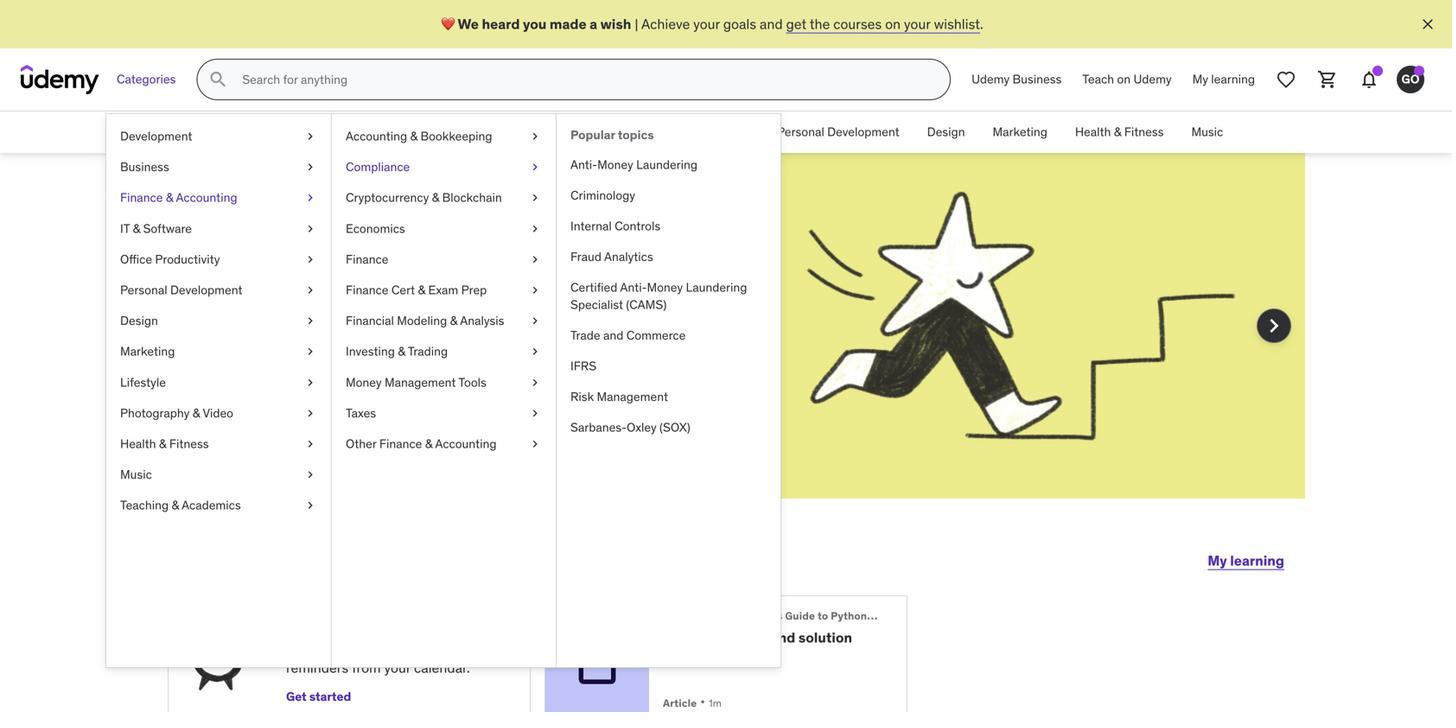 Task type: vqa. For each thing, say whether or not it's contained in the screenshot.
Unread
no



Task type: describe. For each thing, give the bounding box(es) containing it.
2 udemy from the left
[[1134, 71, 1172, 87]]

Search for anything text field
[[239, 65, 929, 94]]

helps
[[288, 323, 321, 341]]

udemy business link
[[961, 59, 1072, 100]]

personal development link for lifestyle
[[106, 275, 331, 306]]

get started
[[286, 689, 351, 705]]

other finance & accounting
[[346, 436, 497, 452]]

accounting up compliance link
[[461, 124, 523, 140]]

academics
[[182, 498, 241, 513]]

personal development link for health & fitness
[[763, 112, 913, 153]]

development for lifestyle
[[170, 282, 243, 298]]

risk management
[[571, 389, 668, 405]]

let's start learning, gary
[[168, 539, 511, 575]]

business inside 'link'
[[1013, 71, 1062, 87]]

little inside every day a little closer learning helps you reach your goals. keep learning and reap the rewards.
[[435, 228, 519, 273]]

internal controls link
[[557, 211, 781, 242]]

2 vertical spatial learning
[[1230, 552, 1285, 570]]

finance & accounting for health & fitness
[[406, 124, 523, 140]]

finance & accounting for lifestyle
[[120, 190, 237, 205]]

photography & video
[[120, 405, 233, 421]]

(cams)
[[626, 297, 667, 312]]

xsmall image for financial modeling & analysis
[[528, 313, 542, 330]]

productivity for health & fitness
[[685, 124, 750, 140]]

notifications image
[[1359, 69, 1380, 90]]

business for health & fitness
[[329, 124, 378, 140]]

xsmall image for teaching & academics
[[303, 497, 317, 514]]

internal
[[571, 218, 612, 234]]

teach
[[1083, 71, 1114, 87]]

design link for health & fitness
[[913, 112, 979, 153]]

0 vertical spatial you
[[523, 15, 547, 33]]

office productivity for lifestyle
[[120, 251, 220, 267]]

0 horizontal spatial anti-
[[571, 157, 597, 172]]

1 vertical spatial my learning
[[1208, 552, 1285, 570]]

xsmall image for development
[[303, 128, 317, 145]]

a
[[286, 640, 295, 658]]

0 vertical spatial the
[[810, 15, 830, 33]]

internal controls
[[571, 218, 661, 234]]

closer
[[230, 271, 335, 316]]

certified
[[571, 280, 618, 295]]

beginners
[[731, 609, 783, 623]]

economics
[[346, 221, 405, 236]]

xsmall image for compliance
[[528, 159, 542, 176]]

health & fitness for the topmost health & fitness link
[[1075, 124, 1164, 140]]

udemy inside 'link'
[[972, 71, 1010, 87]]

categories
[[117, 71, 176, 87]]

gary
[[442, 539, 511, 575]]

compliance
[[346, 159, 410, 175]]

finance inside 'link'
[[346, 282, 389, 298]]

0 horizontal spatial money
[[346, 375, 382, 390]]

get the courses on your wishlist link
[[786, 15, 980, 33]]

finance link
[[332, 244, 556, 275]]

office for health & fitness
[[650, 124, 682, 140]]

health & fitness for the leftmost health & fitness link
[[120, 436, 209, 452]]

personal for lifestyle
[[120, 282, 167, 298]]

productivity for lifestyle
[[155, 251, 220, 267]]

your left 'goals'
[[693, 15, 720, 33]]

start
[[239, 539, 306, 575]]

software for lifestyle
[[143, 221, 192, 236]]

ultimate
[[684, 609, 728, 623]]

python
[[831, 609, 867, 623]]

finance cert & exam prep link
[[332, 275, 556, 306]]

0 vertical spatial my learning
[[1193, 71, 1255, 87]]

0 vertical spatial learning
[[1211, 71, 1255, 87]]

close image
[[1419, 16, 1437, 33]]

xsmall image for cryptocurrency & blockchain
[[528, 189, 542, 206]]

rewards.
[[311, 342, 363, 360]]

finance & accounting link for health & fitness
[[392, 112, 537, 153]]

photography & video link
[[106, 398, 331, 429]]

cryptocurrency
[[346, 190, 429, 205]]

wishlist image
[[1276, 69, 1297, 90]]

it for health & fitness
[[550, 124, 560, 140]]

to inside the ultimate beginners guide to python programming 11. homework and solution
[[818, 609, 828, 623]]

article • 1m
[[663, 693, 722, 711]]

goals.
[[417, 323, 454, 341]]

money management tools
[[346, 375, 487, 390]]

get started button
[[286, 685, 351, 709]]

xsmall image for taxes
[[528, 405, 542, 422]]

xsmall image for music
[[303, 466, 317, 483]]

solution
[[799, 629, 852, 647]]

schedule
[[286, 614, 348, 631]]

anti- inside certified anti-money laundering specialist (cams)
[[620, 280, 647, 295]]

11.
[[663, 629, 679, 647]]

teach on udemy link
[[1072, 59, 1182, 100]]

and inside the compliance element
[[603, 328, 624, 343]]

every
[[230, 228, 332, 273]]

(sox)
[[660, 420, 690, 435]]

next image
[[1260, 312, 1288, 340]]

your inside schedule time to learn a little each day adds up. get reminders from your calendar.
[[384, 659, 411, 677]]

11. homework and solution link
[[663, 629, 879, 647]]

investing & trading link
[[332, 336, 556, 367]]

office productivity for health & fitness
[[650, 124, 750, 140]]

ifrs
[[571, 358, 597, 374]]

shopping cart with 0 items image
[[1317, 69, 1338, 90]]

investing & trading
[[346, 344, 448, 359]]

day inside schedule time to learn a little each day adds up. get reminders from your calendar.
[[362, 640, 384, 658]]

video
[[203, 405, 233, 421]]

cryptocurrency & blockchain link
[[332, 183, 556, 213]]

trade and commerce link
[[557, 320, 781, 351]]

0 vertical spatial my learning link
[[1182, 59, 1266, 100]]

goals
[[723, 15, 756, 33]]

learn
[[401, 614, 434, 631]]

1 vertical spatial my learning link
[[1208, 540, 1285, 582]]

analytics
[[604, 249, 653, 265]]

.
[[980, 15, 984, 33]]

management for money
[[385, 375, 456, 390]]

health for the leftmost health & fitness link
[[120, 436, 156, 452]]

achieve
[[641, 15, 690, 33]]

cryptocurrency & blockchain
[[346, 190, 502, 205]]

heard
[[482, 15, 520, 33]]

teaching
[[120, 498, 169, 513]]

popular topics
[[571, 127, 654, 143]]

xsmall image for health & fitness
[[303, 436, 317, 453]]

you inside every day a little closer learning helps you reach your goals. keep learning and reap the rewards.
[[324, 323, 346, 341]]

xsmall image for finance
[[528, 251, 542, 268]]

cert
[[391, 282, 415, 298]]

development for health & fitness
[[827, 124, 900, 140]]

xsmall image for investing & trading
[[528, 343, 542, 360]]

the inside every day a little closer learning helps you reach your goals. keep learning and reap the rewards.
[[287, 342, 307, 360]]

photography
[[120, 405, 190, 421]]

❤️   we heard you made a wish | achieve your goals and get the courses on your wishlist .
[[441, 15, 984, 33]]

prep
[[461, 282, 487, 298]]

modeling
[[397, 313, 447, 329]]

xsmall image for it & software
[[303, 220, 317, 237]]

office productivity link for lifestyle
[[106, 244, 331, 275]]

carousel element
[[147, 153, 1305, 540]]

music for music link to the right
[[1192, 124, 1223, 140]]

business link for lifestyle
[[106, 152, 331, 183]]

it & software link for lifestyle
[[106, 213, 331, 244]]

financial modeling & analysis
[[346, 313, 504, 329]]

0 vertical spatial money
[[597, 157, 633, 172]]

& inside 'link'
[[418, 282, 425, 298]]

•
[[700, 693, 705, 711]]

and left get
[[760, 15, 783, 33]]

0 horizontal spatial health & fitness link
[[106, 429, 331, 459]]

accounting down development link
[[176, 190, 237, 205]]

xsmall image for business
[[303, 159, 317, 176]]

reach
[[350, 323, 384, 341]]

criminology link
[[557, 180, 781, 211]]

0 vertical spatial a
[[590, 15, 597, 33]]

get
[[786, 15, 807, 33]]

economics link
[[332, 213, 556, 244]]

laundering inside certified anti-money laundering specialist (cams)
[[686, 280, 747, 295]]

it & software link for health & fitness
[[537, 112, 636, 153]]

design for lifestyle
[[120, 313, 158, 329]]

business for lifestyle
[[120, 159, 169, 175]]

finance cert & exam prep
[[346, 282, 487, 298]]

from
[[352, 659, 381, 677]]

financial modeling & analysis link
[[332, 306, 556, 336]]

money management tools link
[[332, 367, 556, 398]]



Task type: locate. For each thing, give the bounding box(es) containing it.
lifestyle link
[[106, 367, 331, 398]]

xsmall image inside finance cert & exam prep 'link'
[[528, 282, 542, 299]]

0 horizontal spatial music
[[120, 467, 152, 482]]

0 vertical spatial design link
[[913, 112, 979, 153]]

health & fitness down photography
[[120, 436, 209, 452]]

office for lifestyle
[[120, 251, 152, 267]]

xsmall image inside investing & trading link
[[528, 343, 542, 360]]

accounting down taxes link
[[435, 436, 497, 452]]

udemy down .
[[972, 71, 1010, 87]]

xsmall image inside lifestyle link
[[303, 374, 317, 391]]

fitness for the topmost health & fitness link
[[1124, 124, 1164, 140]]

1 vertical spatial finance & accounting
[[120, 190, 237, 205]]

1 horizontal spatial design link
[[913, 112, 979, 153]]

office productivity link for health & fitness
[[636, 112, 763, 153]]

lifestyle
[[120, 375, 166, 390]]

you left made
[[523, 15, 547, 33]]

0 horizontal spatial get
[[286, 689, 307, 705]]

1 vertical spatial finance & accounting link
[[106, 183, 331, 213]]

music
[[1192, 124, 1223, 140], [120, 467, 152, 482]]

certified anti-money laundering specialist (cams)
[[571, 280, 747, 312]]

1 vertical spatial office productivity
[[120, 251, 220, 267]]

1 vertical spatial learning
[[493, 323, 543, 341]]

day inside every day a little closer learning helps you reach your goals. keep learning and reap the rewards.
[[339, 228, 401, 273]]

1 vertical spatial personal
[[120, 282, 167, 298]]

you up rewards.
[[324, 323, 346, 341]]

1 horizontal spatial personal
[[777, 124, 824, 140]]

xsmall image inside music link
[[303, 466, 317, 483]]

a inside every day a little closer learning helps you reach your goals. keep learning and reap the rewards.
[[408, 228, 428, 273]]

1 horizontal spatial money
[[597, 157, 633, 172]]

programming
[[870, 609, 940, 623]]

management down trading
[[385, 375, 456, 390]]

accounting up compliance
[[346, 128, 407, 144]]

xsmall image for other finance & accounting
[[528, 436, 542, 453]]

money inside certified anti-money laundering specialist (cams)
[[647, 280, 683, 295]]

specialist
[[571, 297, 623, 312]]

it & software for health & fitness
[[550, 124, 622, 140]]

design link for lifestyle
[[106, 306, 331, 336]]

music link
[[1178, 112, 1237, 153], [106, 459, 331, 490]]

get left started
[[286, 689, 307, 705]]

management inside the compliance element
[[597, 389, 668, 405]]

and inside the ultimate beginners guide to python programming 11. homework and solution
[[771, 629, 796, 647]]

0 horizontal spatial fitness
[[169, 436, 209, 452]]

1 vertical spatial on
[[1117, 71, 1131, 87]]

1 horizontal spatial music link
[[1178, 112, 1237, 153]]

0 vertical spatial productivity
[[685, 124, 750, 140]]

1 vertical spatial music
[[120, 467, 152, 482]]

1 horizontal spatial productivity
[[685, 124, 750, 140]]

xsmall image inside health & fitness link
[[303, 436, 317, 453]]

certified anti-money laundering specialist (cams) link
[[557, 272, 781, 320]]

reminders
[[286, 659, 349, 677]]

office
[[650, 124, 682, 140], [120, 251, 152, 267]]

0 horizontal spatial office productivity link
[[106, 244, 331, 275]]

xsmall image for design
[[303, 313, 317, 330]]

the down helps
[[287, 342, 307, 360]]

my
[[1193, 71, 1208, 87], [1208, 552, 1227, 570]]

0 vertical spatial laundering
[[636, 157, 698, 172]]

anti-money laundering link
[[557, 149, 781, 180]]

little up prep
[[435, 228, 519, 273]]

finance & accounting link for lifestyle
[[106, 183, 331, 213]]

finance & accounting down development link
[[120, 190, 237, 205]]

0 vertical spatial personal development link
[[763, 112, 913, 153]]

finance & accounting link up "blockchain"
[[392, 112, 537, 153]]

xsmall image inside design link
[[303, 313, 317, 330]]

1 vertical spatial music link
[[106, 459, 331, 490]]

little up reminders
[[298, 640, 326, 658]]

0 horizontal spatial design link
[[106, 306, 331, 336]]

udemy business
[[972, 71, 1062, 87]]

and right trade
[[603, 328, 624, 343]]

❤️
[[441, 15, 455, 33]]

xsmall image inside it & software link
[[303, 220, 317, 237]]

popular
[[571, 127, 615, 143]]

xsmall image for lifestyle
[[303, 374, 317, 391]]

management
[[385, 375, 456, 390], [597, 389, 668, 405]]

finance & accounting link down development link
[[106, 183, 331, 213]]

anti- up (cams)
[[620, 280, 647, 295]]

0 vertical spatial little
[[435, 228, 519, 273]]

anti- down popular
[[571, 157, 597, 172]]

let's
[[168, 539, 233, 575]]

teach on udemy
[[1083, 71, 1172, 87]]

financial
[[346, 313, 394, 329]]

fraud
[[571, 249, 602, 265]]

0 horizontal spatial business
[[120, 159, 169, 175]]

anti-
[[571, 157, 597, 172], [620, 280, 647, 295]]

music for the left music link
[[120, 467, 152, 482]]

1 vertical spatial anti-
[[620, 280, 647, 295]]

sarbanes-oxley (sox) link
[[557, 412, 781, 443]]

0 vertical spatial marketing link
[[979, 112, 1061, 153]]

blockchain
[[442, 190, 502, 205]]

0 vertical spatial software
[[573, 124, 622, 140]]

1 horizontal spatial get
[[443, 640, 465, 658]]

0 horizontal spatial office productivity
[[120, 251, 220, 267]]

1 vertical spatial fitness
[[169, 436, 209, 452]]

1 horizontal spatial music
[[1192, 124, 1223, 140]]

1 vertical spatial productivity
[[155, 251, 220, 267]]

on inside teach on udemy link
[[1117, 71, 1131, 87]]

your inside every day a little closer learning helps you reach your goals. keep learning and reap the rewards.
[[387, 323, 414, 341]]

1 horizontal spatial business
[[329, 124, 378, 140]]

get inside button
[[286, 689, 307, 705]]

it for lifestyle
[[120, 221, 130, 236]]

0 horizontal spatial a
[[408, 228, 428, 273]]

0 vertical spatial office productivity link
[[636, 112, 763, 153]]

udemy image
[[21, 65, 99, 94]]

your left wishlist
[[904, 15, 931, 33]]

1 vertical spatial business
[[329, 124, 378, 140]]

day up from
[[362, 640, 384, 658]]

1 horizontal spatial personal development
[[777, 124, 900, 140]]

1 vertical spatial a
[[408, 228, 428, 273]]

0 horizontal spatial the
[[287, 342, 307, 360]]

1 unread notification image
[[1373, 66, 1383, 76]]

taxes link
[[332, 398, 556, 429]]

1 horizontal spatial it & software link
[[537, 112, 636, 153]]

0 vertical spatial health & fitness link
[[1061, 112, 1178, 153]]

1 vertical spatial money
[[647, 280, 683, 295]]

1 horizontal spatial software
[[573, 124, 622, 140]]

xsmall image inside accounting & bookkeeping link
[[528, 128, 542, 145]]

1 horizontal spatial management
[[597, 389, 668, 405]]

0 horizontal spatial software
[[143, 221, 192, 236]]

wish
[[600, 15, 631, 33]]

business link
[[315, 112, 392, 153], [106, 152, 331, 183]]

1 horizontal spatial health & fitness
[[1075, 124, 1164, 140]]

made
[[550, 15, 587, 33]]

learning inside every day a little closer learning helps you reach your goals. keep learning and reap the rewards.
[[493, 323, 543, 341]]

and inside every day a little closer learning helps you reach your goals. keep learning and reap the rewards.
[[230, 342, 253, 360]]

0 vertical spatial office productivity
[[650, 124, 750, 140]]

office productivity link up learning
[[106, 244, 331, 275]]

1 vertical spatial it & software
[[120, 221, 192, 236]]

xsmall image inside taxes link
[[528, 405, 542, 422]]

criminology
[[571, 187, 635, 203]]

xsmall image for money management tools
[[528, 374, 542, 391]]

laundering down the fraud analytics link
[[686, 280, 747, 295]]

xsmall image inside compliance link
[[528, 159, 542, 176]]

2 horizontal spatial money
[[647, 280, 683, 295]]

controls
[[615, 218, 661, 234]]

udemy right the teach
[[1134, 71, 1172, 87]]

0 horizontal spatial to
[[384, 614, 398, 631]]

0 horizontal spatial finance & accounting
[[120, 190, 237, 205]]

0 vertical spatial health
[[1075, 124, 1111, 140]]

health & fitness link down video
[[106, 429, 331, 459]]

get inside schedule time to learn a little each day adds up. get reminders from your calendar.
[[443, 640, 465, 658]]

1 horizontal spatial marketing
[[993, 124, 1048, 140]]

investing
[[346, 344, 395, 359]]

laundering up 'criminology' link
[[636, 157, 698, 172]]

1m
[[709, 697, 722, 710]]

2 vertical spatial business
[[120, 159, 169, 175]]

management for risk
[[597, 389, 668, 405]]

accounting & bookkeeping link
[[332, 121, 556, 152]]

the right get
[[810, 15, 830, 33]]

xsmall image for photography & video
[[303, 405, 317, 422]]

xsmall image for accounting & bookkeeping
[[528, 128, 542, 145]]

1 horizontal spatial on
[[1117, 71, 1131, 87]]

1 horizontal spatial the
[[810, 15, 830, 33]]

and down the guide
[[771, 629, 796, 647]]

1 vertical spatial design link
[[106, 306, 331, 336]]

xsmall image inside business link
[[303, 159, 317, 176]]

analysis
[[460, 313, 504, 329]]

you
[[523, 15, 547, 33], [324, 323, 346, 341]]

0 horizontal spatial productivity
[[155, 251, 220, 267]]

sarbanes-oxley (sox)
[[571, 420, 690, 435]]

0 horizontal spatial management
[[385, 375, 456, 390]]

keep
[[457, 323, 489, 341]]

on right courses
[[885, 15, 901, 33]]

it & software for lifestyle
[[120, 221, 192, 236]]

personal development for lifestyle
[[120, 282, 243, 298]]

you have alerts image
[[1414, 66, 1425, 76]]

0 vertical spatial my
[[1193, 71, 1208, 87]]

xsmall image inside 'cryptocurrency & blockchain' link
[[528, 189, 542, 206]]

1 horizontal spatial udemy
[[1134, 71, 1172, 87]]

1 vertical spatial my
[[1208, 552, 1227, 570]]

accounting & bookkeeping
[[346, 128, 492, 144]]

0 horizontal spatial personal development link
[[106, 275, 331, 306]]

xsmall image inside teaching & academics link
[[303, 497, 317, 514]]

sarbanes-
[[571, 420, 627, 435]]

1 horizontal spatial a
[[590, 15, 597, 33]]

it & software link
[[537, 112, 636, 153], [106, 213, 331, 244]]

management up 'sarbanes-oxley (sox)'
[[597, 389, 668, 405]]

health & fitness down teach on udemy link
[[1075, 124, 1164, 140]]

the ultimate beginners guide to python programming 11. homework and solution
[[663, 609, 940, 647]]

xsmall image inside other finance & accounting link
[[528, 436, 542, 453]]

software for health & fitness
[[573, 124, 622, 140]]

office productivity link up 'criminology' link
[[636, 112, 763, 153]]

0 horizontal spatial it & software link
[[106, 213, 331, 244]]

business up compliance
[[329, 124, 378, 140]]

0 horizontal spatial health & fitness
[[120, 436, 209, 452]]

1 vertical spatial personal development link
[[106, 275, 331, 306]]

marketing link for health & fitness
[[979, 112, 1061, 153]]

marketing up lifestyle
[[120, 344, 175, 359]]

health & fitness
[[1075, 124, 1164, 140], [120, 436, 209, 452]]

xsmall image for finance cert & exam prep
[[528, 282, 542, 299]]

0 vertical spatial day
[[339, 228, 401, 273]]

1 horizontal spatial to
[[818, 609, 828, 623]]

marketing for health & fitness
[[993, 124, 1048, 140]]

0 vertical spatial personal development
[[777, 124, 900, 140]]

other finance & accounting link
[[332, 429, 556, 459]]

business left the teach
[[1013, 71, 1062, 87]]

1 vertical spatial the
[[287, 342, 307, 360]]

health down photography
[[120, 436, 156, 452]]

1 vertical spatial it & software link
[[106, 213, 331, 244]]

go
[[1402, 71, 1420, 87]]

xsmall image for finance & accounting
[[303, 189, 317, 206]]

money up (cams)
[[647, 280, 683, 295]]

design for health & fitness
[[927, 124, 965, 140]]

1 vertical spatial office
[[120, 251, 152, 267]]

1 horizontal spatial personal development link
[[763, 112, 913, 153]]

xsmall image
[[303, 128, 317, 145], [303, 159, 317, 176], [528, 189, 542, 206], [303, 220, 317, 237], [303, 251, 317, 268], [528, 251, 542, 268], [303, 282, 317, 299], [528, 282, 542, 299], [303, 343, 317, 360], [303, 374, 317, 391], [528, 374, 542, 391], [303, 405, 317, 422], [528, 405, 542, 422], [303, 466, 317, 483]]

1 udemy from the left
[[972, 71, 1010, 87]]

1 vertical spatial you
[[324, 323, 346, 341]]

compliance element
[[556, 114, 781, 667]]

0 vertical spatial on
[[885, 15, 901, 33]]

0 horizontal spatial finance & accounting link
[[106, 183, 331, 213]]

xsmall image inside personal development link
[[303, 282, 317, 299]]

xsmall image
[[528, 128, 542, 145], [528, 159, 542, 176], [303, 189, 317, 206], [528, 220, 542, 237], [303, 313, 317, 330], [528, 313, 542, 330], [528, 343, 542, 360], [303, 436, 317, 453], [528, 436, 542, 453], [303, 497, 317, 514]]

day up "cert"
[[339, 228, 401, 273]]

ifrs link
[[557, 351, 781, 382]]

my learning
[[1193, 71, 1255, 87], [1208, 552, 1285, 570]]

xsmall image inside money management tools link
[[528, 374, 542, 391]]

a up finance cert & exam prep
[[408, 228, 428, 273]]

personal development for health & fitness
[[777, 124, 900, 140]]

fitness down photography & video at the bottom of the page
[[169, 436, 209, 452]]

every day a little closer learning helps you reach your goals. keep learning and reap the rewards.
[[230, 228, 543, 360]]

finance & accounting up compliance link
[[406, 124, 523, 140]]

1 vertical spatial personal development
[[120, 282, 243, 298]]

bookkeeping
[[421, 128, 492, 144]]

business link for health & fitness
[[315, 112, 392, 153]]

xsmall image inside development link
[[303, 128, 317, 145]]

xsmall image for economics
[[528, 220, 542, 237]]

0 vertical spatial personal
[[777, 124, 824, 140]]

marketing down udemy business 'link'
[[993, 124, 1048, 140]]

marketing link down udemy business 'link'
[[979, 112, 1061, 153]]

a left wish
[[590, 15, 597, 33]]

&
[[451, 124, 459, 140], [563, 124, 571, 140], [1114, 124, 1122, 140], [410, 128, 418, 144], [166, 190, 173, 205], [432, 190, 439, 205], [133, 221, 140, 236], [418, 282, 425, 298], [450, 313, 457, 329], [398, 344, 405, 359], [193, 405, 200, 421], [159, 436, 166, 452], [425, 436, 433, 452], [172, 498, 179, 513]]

1 horizontal spatial fitness
[[1124, 124, 1164, 140]]

keep learning link
[[457, 323, 543, 341]]

1 horizontal spatial finance & accounting link
[[392, 112, 537, 153]]

xsmall image for marketing
[[303, 343, 317, 360]]

0 horizontal spatial on
[[885, 15, 901, 33]]

money up taxes
[[346, 375, 382, 390]]

exam
[[428, 282, 458, 298]]

0 horizontal spatial music link
[[106, 459, 331, 490]]

topics
[[618, 127, 654, 143]]

a
[[590, 15, 597, 33], [408, 228, 428, 273]]

health down the teach
[[1075, 124, 1111, 140]]

personal for health & fitness
[[777, 124, 824, 140]]

1 horizontal spatial finance & accounting
[[406, 124, 523, 140]]

your up investing & trading
[[387, 323, 414, 341]]

up.
[[421, 640, 440, 658]]

the
[[663, 609, 682, 623]]

marketing link for lifestyle
[[106, 336, 331, 367]]

calendar.
[[414, 659, 470, 677]]

1 vertical spatial health
[[120, 436, 156, 452]]

0 vertical spatial marketing
[[993, 124, 1048, 140]]

2 vertical spatial money
[[346, 375, 382, 390]]

fitness down teach on udemy link
[[1124, 124, 1164, 140]]

to inside schedule time to learn a little each day adds up. get reminders from your calendar.
[[384, 614, 398, 631]]

xsmall image for office productivity
[[303, 251, 317, 268]]

xsmall image for personal development
[[303, 282, 317, 299]]

xsmall image inside finance link
[[528, 251, 542, 268]]

1 vertical spatial little
[[298, 640, 326, 658]]

on
[[885, 15, 901, 33], [1117, 71, 1131, 87]]

your down adds
[[384, 659, 411, 677]]

homework
[[682, 629, 768, 647]]

little inside schedule time to learn a little each day adds up. get reminders from your calendar.
[[298, 640, 326, 658]]

xsmall image inside 'financial modeling & analysis' link
[[528, 313, 542, 330]]

submit search image
[[208, 69, 229, 90]]

|
[[635, 15, 638, 33]]

anti-money laundering
[[571, 157, 698, 172]]

get up "calendar."
[[443, 640, 465, 658]]

on right the teach
[[1117, 71, 1131, 87]]

adds
[[387, 640, 417, 658]]

marketing link
[[979, 112, 1061, 153], [106, 336, 331, 367]]

commerce
[[627, 328, 686, 343]]

risk management link
[[557, 382, 781, 412]]

to up "solution"
[[818, 609, 828, 623]]

0 vertical spatial office
[[650, 124, 682, 140]]

business down development link
[[120, 159, 169, 175]]

xsmall image inside photography & video link
[[303, 405, 317, 422]]

1 vertical spatial day
[[362, 640, 384, 658]]

0 vertical spatial it & software
[[550, 124, 622, 140]]

each
[[329, 640, 359, 658]]

to right time
[[384, 614, 398, 631]]

1 horizontal spatial you
[[523, 15, 547, 33]]

1 vertical spatial office productivity link
[[106, 244, 331, 275]]

health for the topmost health & fitness link
[[1075, 124, 1111, 140]]

0 vertical spatial health & fitness
[[1075, 124, 1164, 140]]

office productivity link
[[636, 112, 763, 153], [106, 244, 331, 275]]

trading
[[408, 344, 448, 359]]

marketing for lifestyle
[[120, 344, 175, 359]]

1 vertical spatial get
[[286, 689, 307, 705]]

finance & accounting link
[[392, 112, 537, 153], [106, 183, 331, 213]]

and down learning
[[230, 342, 253, 360]]

fitness for the leftmost health & fitness link
[[169, 436, 209, 452]]

marketing link up video
[[106, 336, 331, 367]]

xsmall image inside office productivity link
[[303, 251, 317, 268]]

money down popular topics
[[597, 157, 633, 172]]

health & fitness link down teach on udemy link
[[1061, 112, 1178, 153]]

xsmall image inside economics link
[[528, 220, 542, 237]]



